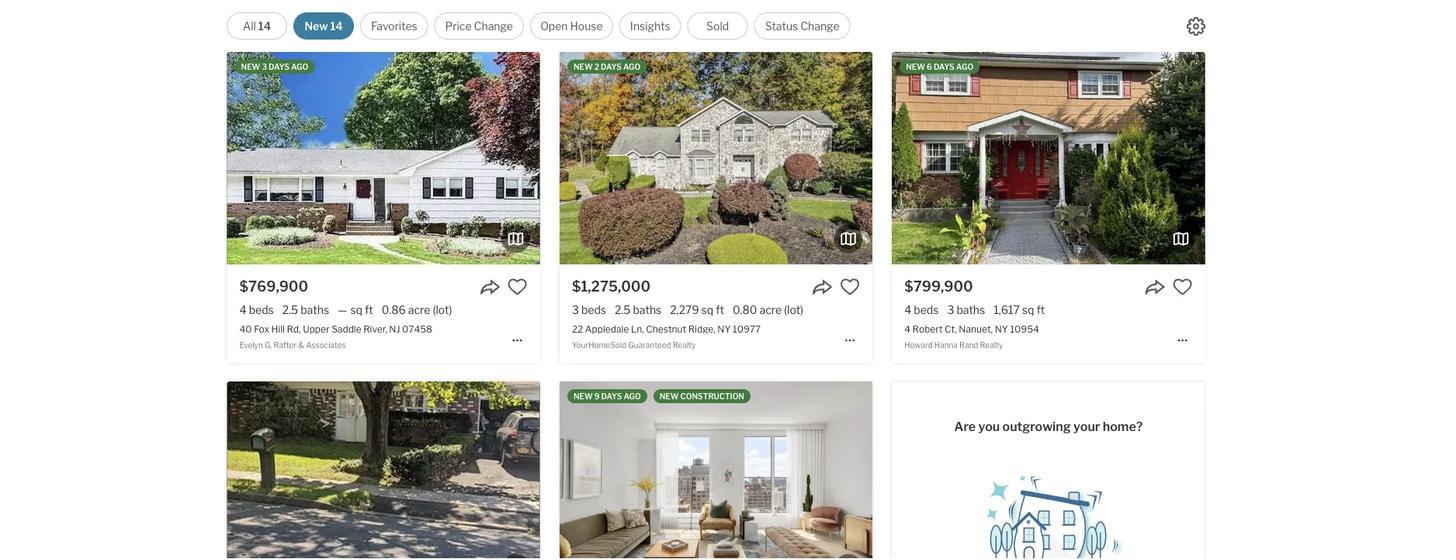 Task type: describe. For each thing, give the bounding box(es) containing it.
1 photo of 22 appledale ln, chestnut ridge, ny 10977 image from the left
[[560, 52, 873, 265]]

3 baths
[[948, 304, 986, 317]]

change for status change
[[801, 19, 840, 33]]

— sq ft
[[338, 304, 373, 317]]

evelyn
[[240, 341, 263, 350]]

sq for $1,275,000
[[702, 304, 714, 317]]

howard
[[905, 341, 933, 350]]

open
[[541, 19, 568, 33]]

all
[[243, 19, 256, 33]]

hill
[[271, 324, 285, 335]]

Open House radio
[[530, 12, 614, 40]]

favorite button image for $799,900
[[1173, 277, 1193, 297]]

new 6 days ago
[[906, 62, 974, 71]]

guaranteed
[[629, 341, 671, 350]]

14 for all 14
[[258, 19, 271, 33]]

2,279
[[670, 304, 699, 317]]

22 appledale ln, chestnut ridge, ny 10977 yourhomesold guaranteed realty
[[572, 324, 761, 350]]

1 ft from the left
[[365, 304, 373, 317]]

acre for $769,900
[[408, 304, 431, 317]]

4 for $799,900
[[905, 304, 912, 317]]

new for $1,275,000
[[574, 62, 593, 71]]

4 beds for $799,900
[[905, 304, 939, 317]]

all 14
[[243, 19, 271, 33]]

ft for $799,900
[[1037, 304, 1045, 317]]

new 14
[[305, 19, 343, 33]]

ago for $799,900
[[957, 62, 974, 71]]

1,617 sq ft
[[994, 304, 1045, 317]]

Price Change radio
[[435, 12, 524, 40]]

sold
[[707, 19, 729, 33]]

1 photo of 215 w 28th st unit 16c, new york, ny 10001 image from the left
[[560, 382, 873, 560]]

All radio
[[227, 12, 287, 40]]

0.86
[[382, 304, 406, 317]]

baths for $769,900
[[301, 304, 329, 317]]

fox
[[254, 324, 269, 335]]

price
[[445, 19, 472, 33]]

are
[[955, 420, 976, 435]]

outgrowing
[[1003, 420, 1071, 435]]

new left 9
[[574, 392, 593, 402]]

(lot) for $769,900
[[433, 304, 452, 317]]

4 for $769,900
[[240, 304, 247, 317]]

2.5 for $769,900
[[282, 304, 298, 317]]

9
[[595, 392, 600, 402]]

1 photo of 4 robert ct, nanuet, ny 10954 image from the left
[[892, 52, 1206, 265]]

2
[[595, 62, 600, 71]]

favorite button checkbox for $769,900
[[508, 277, 528, 297]]

nj
[[389, 324, 400, 335]]

(lot) for $1,275,000
[[784, 304, 804, 317]]

Status Change radio
[[755, 12, 851, 40]]

favorites
[[371, 19, 418, 33]]

your
[[1074, 420, 1101, 435]]

2.5 baths for $769,900
[[282, 304, 329, 317]]

6
[[927, 62, 933, 71]]

Favorites radio
[[360, 12, 428, 40]]

baths for $799,900
[[957, 304, 986, 317]]

favorite button checkbox
[[1173, 277, 1193, 297]]

14 for new 14
[[330, 19, 343, 33]]

4 beds for $769,900
[[240, 304, 274, 317]]

beds for $799,900
[[914, 304, 939, 317]]

3 for 3 baths
[[948, 304, 955, 317]]

ft for $1,275,000
[[716, 304, 725, 317]]

realty for $799,900
[[980, 341, 1004, 350]]

an image of a house image
[[971, 465, 1127, 560]]

10954
[[1011, 324, 1040, 335]]

days for $1,275,000
[[601, 62, 622, 71]]

yourhomesold
[[572, 341, 627, 350]]

ago for $769,900
[[291, 62, 309, 71]]

open house
[[541, 19, 603, 33]]

2 photo of 4 robert ct, nanuet, ny 10954 image from the left
[[1205, 52, 1433, 265]]

New radio
[[294, 12, 354, 40]]

$799,900
[[905, 278, 974, 295]]

&
[[298, 341, 304, 350]]

days for $769,900
[[269, 62, 290, 71]]

ny inside the 4 robert ct, nanuet, ny 10954 howard hanna rand realty
[[995, 324, 1009, 335]]

$769,900
[[240, 278, 308, 295]]

40 fox hill rd, upper saddle river, nj 07458 evelyn g. rafter & associates
[[240, 324, 433, 350]]

22
[[572, 324, 583, 335]]



Task type: locate. For each thing, give the bounding box(es) containing it.
3 baths from the left
[[957, 304, 986, 317]]

1 horizontal spatial 2.5
[[615, 304, 631, 317]]

1 baths from the left
[[301, 304, 329, 317]]

2 horizontal spatial beds
[[914, 304, 939, 317]]

$1,275,000
[[572, 278, 651, 295]]

3 for 3 beds
[[572, 304, 579, 317]]

photo of 215 w 28th st unit 16c, new york, ny 10001 image
[[560, 382, 873, 560], [873, 382, 1186, 560]]

status change
[[766, 19, 840, 33]]

acre up 07458
[[408, 304, 431, 317]]

0 horizontal spatial 4 beds
[[240, 304, 274, 317]]

change
[[474, 19, 513, 33], [801, 19, 840, 33]]

realty inside the 4 robert ct, nanuet, ny 10954 howard hanna rand realty
[[980, 341, 1004, 350]]

days right 2
[[601, 62, 622, 71]]

ny inside 22 appledale ln, chestnut ridge, ny 10977 yourhomesold guaranteed realty
[[718, 324, 731, 335]]

2 horizontal spatial sq
[[1023, 304, 1035, 317]]

0.80 acre (lot)
[[733, 304, 804, 317]]

ridge,
[[689, 324, 716, 335]]

0 horizontal spatial 2.5
[[282, 304, 298, 317]]

3 up ct,
[[948, 304, 955, 317]]

beds
[[249, 304, 274, 317], [582, 304, 607, 317], [914, 304, 939, 317]]

1 horizontal spatial 14
[[330, 19, 343, 33]]

favorite button image for $1,275,000
[[840, 277, 861, 297]]

1 horizontal spatial ft
[[716, 304, 725, 317]]

insights
[[630, 19, 671, 33]]

1 horizontal spatial realty
[[980, 341, 1004, 350]]

2 horizontal spatial baths
[[957, 304, 986, 317]]

river,
[[364, 324, 387, 335]]

acre for $1,275,000
[[760, 304, 782, 317]]

2 ft from the left
[[716, 304, 725, 317]]

2 horizontal spatial favorite button image
[[1173, 277, 1193, 297]]

rd,
[[287, 324, 301, 335]]

hanna
[[935, 341, 958, 350]]

(lot)
[[433, 304, 452, 317], [784, 304, 804, 317]]

0 horizontal spatial realty
[[673, 341, 696, 350]]

option group containing all
[[227, 12, 851, 40]]

house
[[570, 19, 603, 33]]

change right status
[[801, 19, 840, 33]]

ft up river,
[[365, 304, 373, 317]]

(lot) right 0.80
[[784, 304, 804, 317]]

associates
[[306, 341, 346, 350]]

—
[[338, 304, 347, 317]]

4
[[240, 304, 247, 317], [905, 304, 912, 317], [905, 324, 911, 335]]

1 ny from the left
[[718, 324, 731, 335]]

3 sq from the left
[[1023, 304, 1035, 317]]

3 beds from the left
[[914, 304, 939, 317]]

14 inside all option
[[258, 19, 271, 33]]

2 baths from the left
[[633, 304, 662, 317]]

1 2.5 baths from the left
[[282, 304, 329, 317]]

rafter
[[274, 341, 297, 350]]

0 horizontal spatial ny
[[718, 324, 731, 335]]

2.5 baths up ln,
[[615, 304, 662, 317]]

2 (lot) from the left
[[784, 304, 804, 317]]

1 horizontal spatial beds
[[582, 304, 607, 317]]

2 2.5 baths from the left
[[615, 304, 662, 317]]

0 horizontal spatial 2.5 baths
[[282, 304, 329, 317]]

new
[[305, 19, 328, 33]]

1 horizontal spatial (lot)
[[784, 304, 804, 317]]

0.86 acre (lot)
[[382, 304, 452, 317]]

ago right 2
[[624, 62, 641, 71]]

0 horizontal spatial baths
[[301, 304, 329, 317]]

ft left 0.80
[[716, 304, 725, 317]]

ny right ridge,
[[718, 324, 731, 335]]

2.5 up rd,
[[282, 304, 298, 317]]

price change
[[445, 19, 513, 33]]

14
[[258, 19, 271, 33], [330, 19, 343, 33]]

change for price change
[[474, 19, 513, 33]]

saddle
[[332, 324, 362, 335]]

beds up robert
[[914, 304, 939, 317]]

4 inside the 4 robert ct, nanuet, ny 10954 howard hanna rand realty
[[905, 324, 911, 335]]

realty
[[673, 341, 696, 350], [980, 341, 1004, 350]]

3 beds
[[572, 304, 607, 317]]

1 horizontal spatial sq
[[702, 304, 714, 317]]

acre
[[408, 304, 431, 317], [760, 304, 782, 317]]

1 (lot) from the left
[[433, 304, 452, 317]]

favorite button checkbox for $1,275,000
[[840, 277, 861, 297]]

1 14 from the left
[[258, 19, 271, 33]]

Sold radio
[[688, 12, 748, 40]]

option group
[[227, 12, 851, 40]]

favorite button image
[[508, 277, 528, 297], [840, 277, 861, 297], [1173, 277, 1193, 297]]

sq for $799,900
[[1023, 304, 1035, 317]]

0 horizontal spatial (lot)
[[433, 304, 452, 317]]

14 right 'new'
[[330, 19, 343, 33]]

are you outgrowing your home?
[[955, 420, 1143, 435]]

sq up 10954
[[1023, 304, 1035, 317]]

ft up 10954
[[1037, 304, 1045, 317]]

2 horizontal spatial ft
[[1037, 304, 1045, 317]]

1 horizontal spatial change
[[801, 19, 840, 33]]

sq right —
[[351, 304, 363, 317]]

2.5 baths
[[282, 304, 329, 317], [615, 304, 662, 317]]

baths up ln,
[[633, 304, 662, 317]]

days right 9
[[602, 392, 622, 402]]

rand
[[960, 341, 979, 350]]

photo of 40 fox hill rd, upper saddle river, nj 07458 image
[[227, 52, 540, 265]]

1 change from the left
[[474, 19, 513, 33]]

2 horizontal spatial 3
[[948, 304, 955, 317]]

you
[[979, 420, 1000, 435]]

1 horizontal spatial acre
[[760, 304, 782, 317]]

2 ny from the left
[[995, 324, 1009, 335]]

baths
[[301, 304, 329, 317], [633, 304, 662, 317], [957, 304, 986, 317]]

new
[[241, 62, 260, 71], [574, 62, 593, 71], [906, 62, 926, 71], [574, 392, 593, 402], [660, 392, 679, 402]]

favorite button checkbox
[[508, 277, 528, 297], [840, 277, 861, 297]]

new 3 days ago
[[241, 62, 309, 71]]

acre right 0.80
[[760, 304, 782, 317]]

beds for $769,900
[[249, 304, 274, 317]]

Insights radio
[[620, 12, 682, 40]]

photo of 22 appledale ln, chestnut ridge, ny 10977 image
[[560, 52, 873, 265], [873, 52, 1186, 265]]

07458
[[402, 324, 433, 335]]

days
[[269, 62, 290, 71], [601, 62, 622, 71], [934, 62, 955, 71], [602, 392, 622, 402]]

construction
[[681, 392, 745, 402]]

1 favorite button checkbox from the left
[[508, 277, 528, 297]]

1 realty from the left
[[673, 341, 696, 350]]

1 photo of 3 valley dr, nanuet, ny 10954 image from the left
[[227, 382, 540, 560]]

1 horizontal spatial 4 beds
[[905, 304, 939, 317]]

3
[[262, 62, 267, 71], [572, 304, 579, 317], [948, 304, 955, 317]]

realty inside 22 appledale ln, chestnut ridge, ny 10977 yourhomesold guaranteed realty
[[673, 341, 696, 350]]

sq up ridge,
[[702, 304, 714, 317]]

ln,
[[631, 324, 644, 335]]

0 horizontal spatial acre
[[408, 304, 431, 317]]

3 favorite button image from the left
[[1173, 277, 1193, 297]]

1 2.5 from the left
[[282, 304, 298, 317]]

3 down all option
[[262, 62, 267, 71]]

ago
[[291, 62, 309, 71], [624, 62, 641, 71], [957, 62, 974, 71], [624, 392, 641, 402]]

realty for $1,275,000
[[673, 341, 696, 350]]

2.5 for $1,275,000
[[615, 304, 631, 317]]

0.80
[[733, 304, 758, 317]]

appledale
[[585, 324, 629, 335]]

4 beds up fox
[[240, 304, 274, 317]]

new left the 6
[[906, 62, 926, 71]]

1 beds from the left
[[249, 304, 274, 317]]

upper
[[303, 324, 330, 335]]

14 inside new option
[[330, 19, 343, 33]]

1 horizontal spatial baths
[[633, 304, 662, 317]]

40
[[240, 324, 252, 335]]

new for $769,900
[[241, 62, 260, 71]]

ago right the 6
[[957, 62, 974, 71]]

2 photo of 3 valley dr, nanuet, ny 10954 image from the left
[[540, 382, 853, 560]]

1 horizontal spatial favorite button image
[[840, 277, 861, 297]]

baths up nanuet,
[[957, 304, 986, 317]]

ny down 1,617
[[995, 324, 1009, 335]]

1 horizontal spatial 2.5 baths
[[615, 304, 662, 317]]

days down all option
[[269, 62, 290, 71]]

nanuet,
[[959, 324, 993, 335]]

0 horizontal spatial 3
[[262, 62, 267, 71]]

days right the 6
[[934, 62, 955, 71]]

2 14 from the left
[[330, 19, 343, 33]]

new 2 days ago
[[574, 62, 641, 71]]

ago for $1,275,000
[[624, 62, 641, 71]]

1 horizontal spatial ny
[[995, 324, 1009, 335]]

3 up 22
[[572, 304, 579, 317]]

2 photo of 22 appledale ln, chestnut ridge, ny 10977 image from the left
[[873, 52, 1186, 265]]

2 photo of 215 w 28th st unit 16c, new york, ny 10001 image from the left
[[873, 382, 1186, 560]]

sq
[[351, 304, 363, 317], [702, 304, 714, 317], [1023, 304, 1035, 317]]

favorite button image for $769,900
[[508, 277, 528, 297]]

new left 2
[[574, 62, 593, 71]]

3 ft from the left
[[1037, 304, 1045, 317]]

2 favorite button checkbox from the left
[[840, 277, 861, 297]]

2.5 baths for $1,275,000
[[615, 304, 662, 317]]

4 beds
[[240, 304, 274, 317], [905, 304, 939, 317]]

days for $799,900
[[934, 62, 955, 71]]

14 right all
[[258, 19, 271, 33]]

2 2.5 from the left
[[615, 304, 631, 317]]

0 horizontal spatial change
[[474, 19, 513, 33]]

beds up fox
[[249, 304, 274, 317]]

2.5
[[282, 304, 298, 317], [615, 304, 631, 317]]

0 horizontal spatial beds
[[249, 304, 274, 317]]

ct,
[[945, 324, 957, 335]]

2 favorite button image from the left
[[840, 277, 861, 297]]

2 4 beds from the left
[[905, 304, 939, 317]]

ny
[[718, 324, 731, 335], [995, 324, 1009, 335]]

0 horizontal spatial favorite button image
[[508, 277, 528, 297]]

1,617
[[994, 304, 1020, 317]]

2 sq from the left
[[702, 304, 714, 317]]

0 horizontal spatial favorite button checkbox
[[508, 277, 528, 297]]

beds up "appledale"
[[582, 304, 607, 317]]

change right price
[[474, 19, 513, 33]]

baths up the upper
[[301, 304, 329, 317]]

4 beds up robert
[[905, 304, 939, 317]]

2 acre from the left
[[760, 304, 782, 317]]

0 horizontal spatial 14
[[258, 19, 271, 33]]

2.5 up "appledale"
[[615, 304, 631, 317]]

new 9 days ago
[[574, 392, 641, 402]]

1 horizontal spatial 3
[[572, 304, 579, 317]]

2 beds from the left
[[582, 304, 607, 317]]

2,279 sq ft
[[670, 304, 725, 317]]

robert
[[913, 324, 943, 335]]

1 acre from the left
[[408, 304, 431, 317]]

2 change from the left
[[801, 19, 840, 33]]

new down all
[[241, 62, 260, 71]]

2 realty from the left
[[980, 341, 1004, 350]]

4 robert ct, nanuet, ny 10954 howard hanna rand realty
[[905, 324, 1040, 350]]

ago down 'new'
[[291, 62, 309, 71]]

1 horizontal spatial favorite button checkbox
[[840, 277, 861, 297]]

10977
[[733, 324, 761, 335]]

1 sq from the left
[[351, 304, 363, 317]]

beds for $1,275,000
[[582, 304, 607, 317]]

chestnut
[[646, 324, 687, 335]]

photo of 4 robert ct, nanuet, ny 10954 image
[[892, 52, 1206, 265], [1205, 52, 1433, 265]]

ago right 9
[[624, 392, 641, 402]]

new for $799,900
[[906, 62, 926, 71]]

baths for $1,275,000
[[633, 304, 662, 317]]

0 horizontal spatial ft
[[365, 304, 373, 317]]

(lot) right 0.86
[[433, 304, 452, 317]]

realty down nanuet,
[[980, 341, 1004, 350]]

home?
[[1103, 420, 1143, 435]]

1 favorite button image from the left
[[508, 277, 528, 297]]

status
[[766, 19, 798, 33]]

realty down ridge,
[[673, 341, 696, 350]]

new left the construction
[[660, 392, 679, 402]]

2.5 baths up the upper
[[282, 304, 329, 317]]

ft
[[365, 304, 373, 317], [716, 304, 725, 317], [1037, 304, 1045, 317]]

0 horizontal spatial sq
[[351, 304, 363, 317]]

1 4 beds from the left
[[240, 304, 274, 317]]

g.
[[265, 341, 272, 350]]

new construction
[[660, 392, 745, 402]]

photo of 3 valley dr, nanuet, ny 10954 image
[[227, 382, 540, 560], [540, 382, 853, 560]]



Task type: vqa. For each thing, say whether or not it's contained in the screenshot.
Sort : Recommended
no



